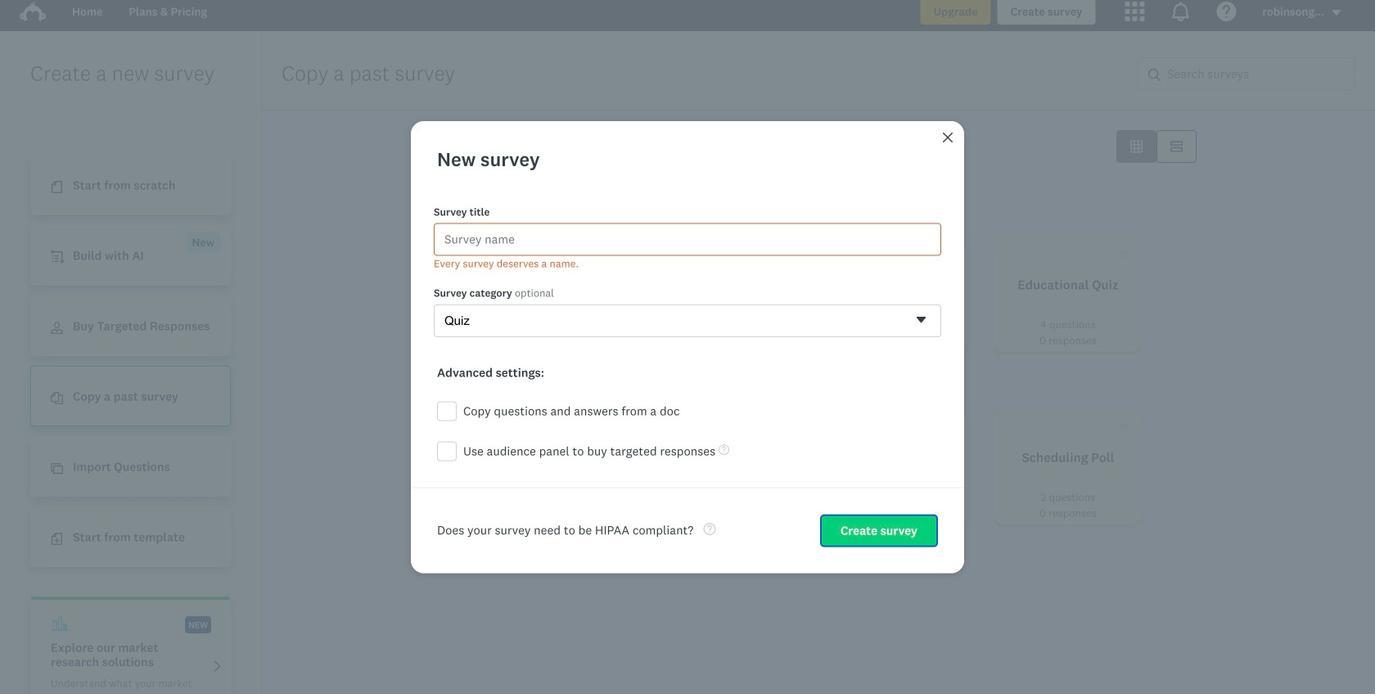 Task type: describe. For each thing, give the bounding box(es) containing it.
help image
[[719, 445, 730, 455]]

starfilled image
[[1120, 247, 1132, 260]]

document image
[[51, 181, 63, 193]]

2 horizontal spatial starfilled image
[[1120, 420, 1132, 432]]

clone image
[[51, 463, 63, 475]]

1 brand logo image from the top
[[20, 0, 46, 25]]

Search surveys field
[[1161, 58, 1356, 89]]



Task type: vqa. For each thing, say whether or not it's contained in the screenshot.
'Products Icon' to the right
no



Task type: locate. For each thing, give the bounding box(es) containing it.
notification center icon image
[[1172, 2, 1191, 21]]

0 horizontal spatial starfilled image
[[599, 247, 611, 260]]

search image
[[1149, 69, 1161, 81]]

help icon image
[[1217, 2, 1237, 21]]

starfilled image
[[599, 247, 611, 260], [772, 247, 785, 260], [1120, 420, 1132, 432]]

products icon image
[[1126, 2, 1145, 21], [1126, 2, 1145, 21]]

documentplus image
[[51, 533, 63, 546]]

textboxmultiple image
[[1171, 140, 1184, 153]]

1 horizontal spatial starfilled image
[[772, 247, 785, 260]]

dropdown arrow icon image
[[1332, 7, 1343, 18], [1333, 10, 1342, 16]]

chevronright image
[[211, 661, 224, 673]]

close image
[[942, 131, 955, 144], [944, 132, 953, 142]]

help image
[[704, 523, 716, 536]]

documentclone image
[[51, 393, 63, 405]]

dialog
[[411, 121, 965, 574]]

brand logo image
[[20, 0, 46, 25], [20, 2, 46, 21]]

user image
[[51, 322, 63, 334]]

Survey name field
[[434, 223, 942, 256]]

grid image
[[1131, 140, 1143, 153]]

2 brand logo image from the top
[[20, 2, 46, 21]]



